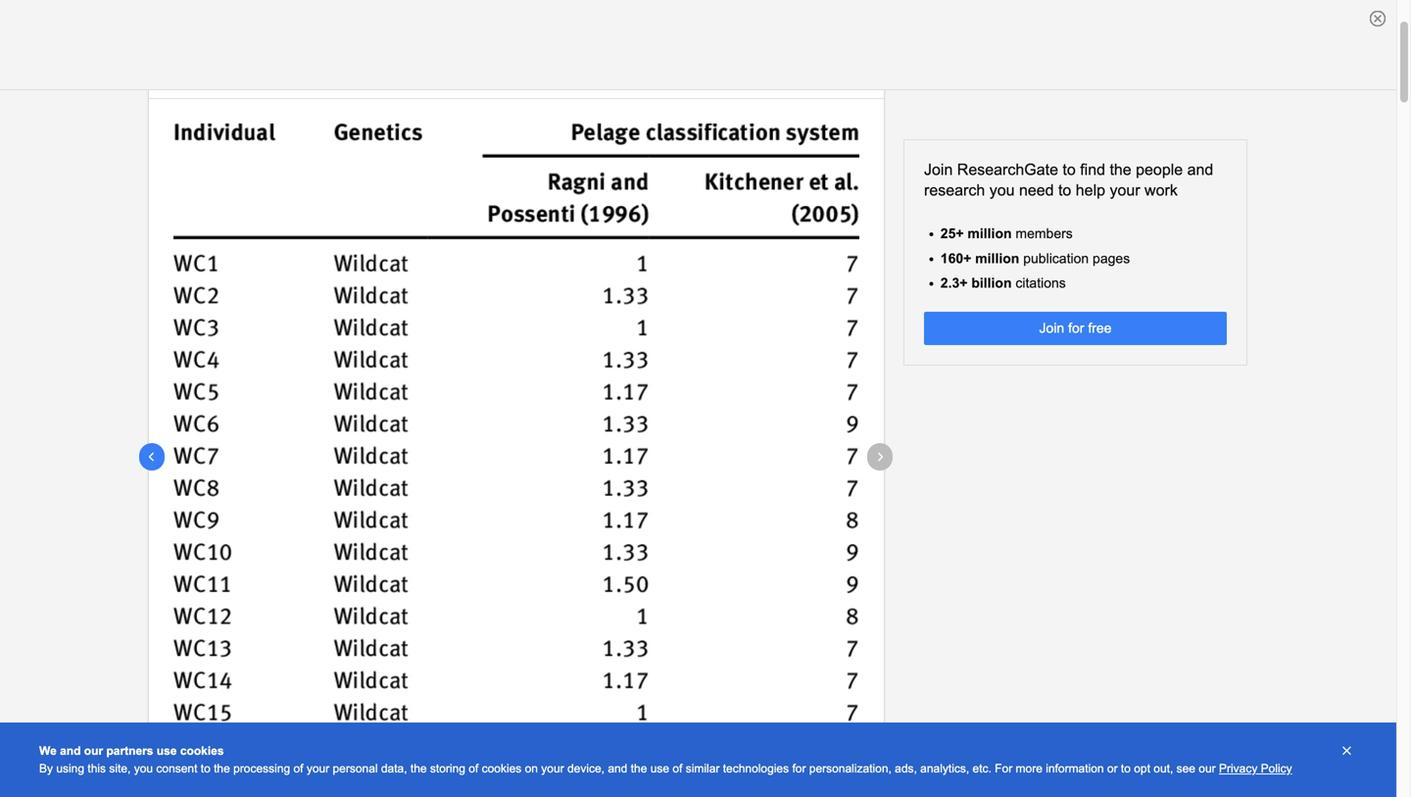 Task type: locate. For each thing, give the bounding box(es) containing it.
you down we and our partners use cookies
[[134, 762, 153, 775]]

1 horizontal spatial you
[[990, 181, 1015, 199]]

1 horizontal spatial and
[[608, 762, 628, 775]]

1 vertical spatial cookies
[[482, 762, 522, 775]]

cookies
[[180, 744, 224, 757], [482, 762, 522, 775]]

join inside join researchgate to find the people and research you need to help your work
[[924, 161, 953, 178]]

of left the similar
[[673, 762, 683, 775]]

to left the help
[[1059, 181, 1072, 199]]

2.3+
[[941, 275, 968, 291]]

0 horizontal spatial for
[[793, 762, 806, 775]]

the
[[1110, 161, 1132, 178], [214, 762, 230, 775], [411, 762, 427, 775], [631, 762, 647, 775]]

1 vertical spatial join
[[1040, 321, 1065, 336]]

1 horizontal spatial for
[[1069, 321, 1085, 336]]

0 horizontal spatial and
[[60, 744, 81, 757]]

0 horizontal spatial you
[[134, 762, 153, 775]]

analytics,
[[921, 762, 970, 775]]

2 horizontal spatial and
[[1188, 161, 1214, 178]]

opt
[[1135, 762, 1151, 775]]

free
[[1089, 321, 1112, 336]]

of right "processing"
[[294, 762, 303, 775]]

to
[[1063, 161, 1076, 178], [1059, 181, 1072, 199], [201, 762, 211, 775], [1121, 762, 1131, 775]]

our up this
[[84, 744, 103, 757]]

need
[[1019, 181, 1054, 199]]

and up using
[[60, 744, 81, 757]]

information
[[1046, 762, 1104, 775]]

our right see
[[1199, 762, 1216, 775]]

your inside join researchgate to find the people and research you need to help your work
[[1110, 181, 1141, 199]]

out,
[[1154, 762, 1174, 775]]

0 vertical spatial cookies
[[180, 744, 224, 757]]

1 vertical spatial million
[[976, 251, 1020, 266]]

1 vertical spatial use
[[651, 762, 670, 775]]

0 horizontal spatial join
[[924, 161, 953, 178]]

join down citations
[[1040, 321, 1065, 336]]

use up consent
[[157, 744, 177, 757]]

1 horizontal spatial of
[[469, 762, 479, 775]]

the right data,
[[411, 762, 427, 775]]

and inside join researchgate to find the people and research you need to help your work
[[1188, 161, 1214, 178]]

0 horizontal spatial cookies
[[180, 744, 224, 757]]

join
[[924, 161, 953, 178], [1040, 321, 1065, 336]]

data,
[[381, 762, 407, 775]]

to left find
[[1063, 161, 1076, 178]]

you inside join researchgate to find the people and research you need to help your work
[[990, 181, 1015, 199]]

2 vertical spatial and
[[608, 762, 628, 775]]

policy
[[1261, 762, 1293, 775]]

for right the technologies
[[793, 762, 806, 775]]

million up 'billion'
[[976, 251, 1020, 266]]

site,
[[109, 762, 131, 775]]

for
[[1069, 321, 1085, 336], [793, 762, 806, 775]]

of right 'storing'
[[469, 762, 479, 775]]

1 horizontal spatial join
[[1040, 321, 1065, 336]]

you
[[990, 181, 1015, 199], [134, 762, 153, 775]]

join for join researchgate to find the people and research you need to help your work
[[924, 161, 953, 178]]

0 horizontal spatial our
[[84, 744, 103, 757]]

the inside join researchgate to find the people and research you need to help your work
[[1110, 161, 1132, 178]]

research
[[924, 181, 985, 199]]

for left free
[[1069, 321, 1085, 336]]

0 vertical spatial for
[[1069, 321, 1085, 336]]

for
[[995, 762, 1013, 775]]

your right on
[[541, 762, 564, 775]]

cookies up consent
[[180, 744, 224, 757]]

on
[[525, 762, 538, 775]]

device,
[[568, 762, 605, 775]]

0 vertical spatial use
[[157, 744, 177, 757]]

✕ button
[[1337, 742, 1358, 760]]

use left the similar
[[651, 762, 670, 775]]

2 horizontal spatial your
[[1110, 181, 1141, 199]]

this
[[88, 762, 106, 775]]

million
[[968, 226, 1012, 241], [976, 251, 1020, 266]]

your left personal
[[307, 762, 330, 775]]

ads,
[[895, 762, 917, 775]]

1 horizontal spatial our
[[1199, 762, 1216, 775]]

join researchgate to find the people and research you need to help your work main content
[[0, 23, 1397, 797]]

join up the 'research'
[[924, 161, 953, 178]]

1 horizontal spatial use
[[651, 762, 670, 775]]

join inside join for free link
[[1040, 321, 1065, 336]]

0 vertical spatial join
[[924, 161, 953, 178]]

summary table with all the results obtained for each individual cat (wc) from the two pelage systems and microsatellite analyses. image
[[174, 123, 860, 790]]

publication
[[1024, 251, 1089, 266]]

use
[[157, 744, 177, 757], [651, 762, 670, 775]]

or
[[1108, 762, 1118, 775]]

your
[[1110, 181, 1141, 199], [307, 762, 330, 775], [541, 762, 564, 775]]

you down the researchgate
[[990, 181, 1015, 199]]

by
[[39, 762, 53, 775]]

cookies left on
[[482, 762, 522, 775]]

2 horizontal spatial of
[[673, 762, 683, 775]]

of
[[294, 762, 303, 775], [469, 762, 479, 775], [673, 762, 683, 775]]

0 vertical spatial you
[[990, 181, 1015, 199]]

and right device,
[[608, 762, 628, 775]]

0 horizontal spatial of
[[294, 762, 303, 775]]

✕
[[1343, 744, 1352, 757]]

0 vertical spatial and
[[1188, 161, 1214, 178]]

your right the help
[[1110, 181, 1141, 199]]

0 vertical spatial million
[[968, 226, 1012, 241]]

and right people
[[1188, 161, 1214, 178]]

members
[[1016, 226, 1073, 241]]

pages
[[1093, 251, 1131, 266]]

the right find
[[1110, 161, 1132, 178]]

for inside join researchgate to find the people and research you need to help your work main content
[[1069, 321, 1085, 336]]

million right 25+
[[968, 226, 1012, 241]]

and
[[1188, 161, 1214, 178], [60, 744, 81, 757], [608, 762, 628, 775]]

our
[[84, 744, 103, 757], [1199, 762, 1216, 775]]



Task type: describe. For each thing, give the bounding box(es) containing it.
privacy policy link
[[1220, 762, 1293, 775]]

25+
[[941, 226, 964, 241]]

processing
[[233, 762, 290, 775]]

see
[[1177, 762, 1196, 775]]

join for free link
[[924, 312, 1227, 345]]

1 of from the left
[[294, 762, 303, 775]]

1 vertical spatial our
[[1199, 762, 1216, 775]]

join for join for free
[[1040, 321, 1065, 336]]

0 vertical spatial our
[[84, 744, 103, 757]]

work
[[1145, 181, 1178, 199]]

personalization,
[[810, 762, 892, 775]]

privacy
[[1220, 762, 1258, 775]]

2 of from the left
[[469, 762, 479, 775]]

join for free
[[1040, 321, 1112, 336]]

storing
[[430, 762, 466, 775]]

3 of from the left
[[673, 762, 683, 775]]

etc.
[[973, 762, 992, 775]]

help
[[1076, 181, 1106, 199]]

1 vertical spatial for
[[793, 762, 806, 775]]

1 vertical spatial and
[[60, 744, 81, 757]]

25+ million members 160+ million publication pages 2.3+ billion citations
[[941, 226, 1131, 291]]

to right or
[[1121, 762, 1131, 775]]

citations
[[1016, 275, 1066, 291]]

consent
[[156, 762, 197, 775]]

1 horizontal spatial your
[[541, 762, 564, 775]]

to right consent
[[201, 762, 211, 775]]

researchgate
[[958, 161, 1059, 178]]

we
[[39, 744, 57, 757]]

similar
[[686, 762, 720, 775]]

billion
[[972, 275, 1012, 291]]

by using this site, you consent to the processing of your personal data, the storing of cookies on your device, and the use of similar technologies for personalization, ads, analytics, etc. for more information or to opt out, see our privacy policy
[[39, 762, 1293, 775]]

technologies
[[723, 762, 789, 775]]

0 horizontal spatial your
[[307, 762, 330, 775]]

more
[[1016, 762, 1043, 775]]

partners
[[106, 744, 153, 757]]

0 horizontal spatial use
[[157, 744, 177, 757]]

160+
[[941, 251, 972, 266]]

1 vertical spatial you
[[134, 762, 153, 775]]

we and our partners use cookies
[[39, 744, 224, 757]]

the right device,
[[631, 762, 647, 775]]

using
[[56, 762, 84, 775]]

1 horizontal spatial cookies
[[482, 762, 522, 775]]

people
[[1136, 161, 1183, 178]]

join researchgate to find the people and research you need to help your work
[[924, 161, 1214, 199]]

personal
[[333, 762, 378, 775]]

the left "processing"
[[214, 762, 230, 775]]

find
[[1081, 161, 1106, 178]]



Task type: vqa. For each thing, say whether or not it's contained in the screenshot.
athlete
no



